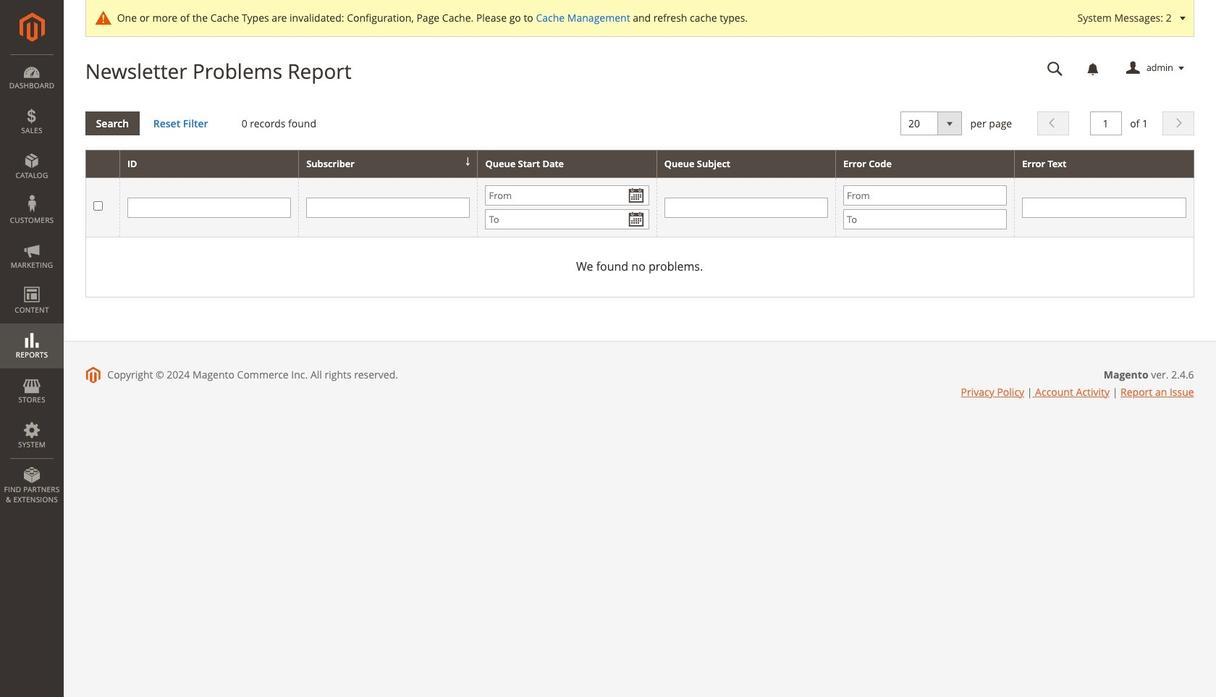 Task type: describe. For each thing, give the bounding box(es) containing it.
To text field
[[843, 209, 1007, 230]]

from text field for to text field
[[843, 186, 1007, 206]]

To text field
[[485, 209, 649, 230]]

from text field for to text box
[[485, 186, 649, 206]]



Task type: locate. For each thing, give the bounding box(es) containing it.
magento admin panel image
[[19, 12, 45, 42]]

1 horizontal spatial from text field
[[843, 186, 1007, 206]]

1 from text field from the left
[[485, 186, 649, 206]]

2 from text field from the left
[[843, 186, 1007, 206]]

From text field
[[485, 186, 649, 206], [843, 186, 1007, 206]]

0 horizontal spatial from text field
[[485, 186, 649, 206]]

from text field up to text field
[[843, 186, 1007, 206]]

from text field up to text box
[[485, 186, 649, 206]]

None text field
[[1037, 56, 1073, 81], [1090, 111, 1122, 135], [306, 197, 470, 218], [1037, 56, 1073, 81], [1090, 111, 1122, 135], [306, 197, 470, 218]]

None text field
[[127, 197, 291, 218], [664, 197, 828, 218], [1022, 197, 1186, 218], [127, 197, 291, 218], [664, 197, 828, 218], [1022, 197, 1186, 218]]

menu bar
[[0, 54, 64, 512]]

None checkbox
[[93, 201, 103, 211]]



Task type: vqa. For each thing, say whether or not it's contained in the screenshot.
From text box for To text field
yes



